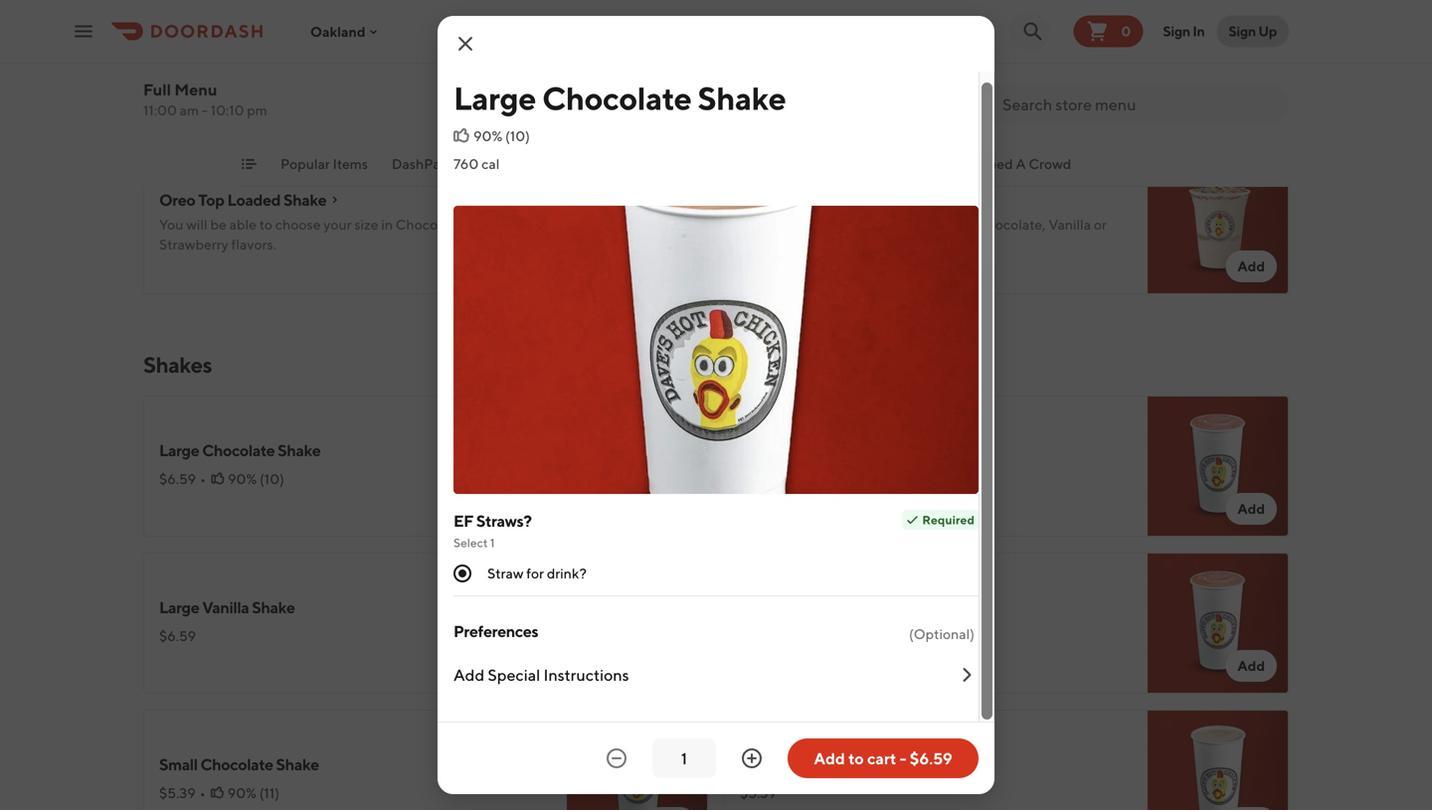 Task type: locate. For each thing, give the bounding box(es) containing it.
1 horizontal spatial you will be able to choose your size in chocolate, vanilla or strawberry flavors.
[[740, 216, 1107, 253]]

be down oreo top loaded shake
[[210, 216, 227, 233]]

0 horizontal spatial $6.59 •
[[159, 471, 206, 488]]

able for oreo
[[229, 216, 257, 233]]

1 horizontal spatial you
[[740, 216, 765, 233]]

90%
[[474, 128, 503, 144], [228, 471, 257, 488], [809, 471, 838, 488], [228, 785, 257, 802]]

strawberry
[[159, 236, 229, 253], [740, 236, 810, 253], [783, 441, 860, 460]]

will down oreo
[[186, 216, 208, 233]]

1 vertical spatial 90% (11)
[[228, 785, 280, 802]]

1 horizontal spatial (11)
[[841, 471, 861, 488]]

feed a crowd button
[[981, 154, 1072, 186]]

or
[[513, 216, 526, 233], [1094, 216, 1107, 233]]

or for oreo top loaded shake
[[513, 216, 526, 233]]

(11) down small chocolate shake
[[259, 785, 280, 802]]

2 or from the left
[[1094, 216, 1107, 233]]

1 vertical spatial (10)
[[260, 471, 284, 488]]

top
[[143, 109, 179, 135], [198, 191, 225, 209], [782, 191, 808, 209]]

1 you from the left
[[159, 216, 184, 233]]

dashpass exclusive item(s)
[[392, 156, 562, 172]]

1 horizontal spatial (10)
[[505, 128, 530, 144]]

add special instructions button
[[454, 649, 979, 702]]

$5.39 down small chocolate shake
[[159, 785, 196, 802]]

able
[[229, 216, 257, 233], [810, 216, 838, 233]]

small up $5.39 •
[[159, 756, 198, 775]]

2 $5.39 from the left
[[740, 785, 777, 802]]

able for m&m
[[810, 216, 838, 233]]

oakland button
[[310, 23, 382, 40]]

am
[[180, 102, 199, 118]]

• for small chocolate shake
[[200, 785, 206, 802]]

0 horizontal spatial 90% (10)
[[228, 471, 284, 488]]

large chocolate shake for 90% (10)
[[454, 80, 786, 117]]

small for small vanilla shake
[[740, 756, 779, 775]]

1 small from the left
[[159, 756, 198, 775]]

0 horizontal spatial choose
[[275, 216, 321, 233]]

• for large chocolate shake
[[200, 471, 206, 488]]

vanilla
[[468, 216, 510, 233], [1049, 216, 1092, 233], [202, 598, 249, 617], [782, 756, 829, 775]]

760 cal
[[454, 156, 500, 172]]

small for small chocolate shake
[[159, 756, 198, 775]]

to for m&m top loaded shake
[[841, 216, 854, 233]]

2 your from the left
[[905, 216, 933, 233]]

2 you from the left
[[740, 216, 765, 233]]

chocolate
[[542, 80, 692, 117], [202, 441, 275, 460], [200, 756, 273, 775]]

1 horizontal spatial in
[[962, 216, 974, 233]]

1 $6.59 • from the left
[[159, 471, 206, 488]]

1
[[490, 536, 495, 550]]

crowd
[[1029, 156, 1072, 172]]

chocolate, down feed a crowd button
[[977, 216, 1046, 233]]

90% for large strawberry shake
[[809, 471, 838, 488]]

up
[[1259, 23, 1277, 39]]

add for add button corresponding to small strawberry shake image
[[1238, 658, 1266, 675]]

•
[[200, 471, 206, 488], [781, 471, 787, 488], [200, 785, 206, 802]]

1 will from the left
[[186, 216, 208, 233]]

choose down oreo top loaded shake
[[275, 216, 321, 233]]

choose down m&m top loaded shake on the right of the page
[[856, 216, 902, 233]]

$6.59 inside button
[[910, 750, 953, 769]]

dashpass
[[392, 156, 453, 172]]

2 in from the left
[[962, 216, 974, 233]]

2 $6.59 • from the left
[[740, 471, 787, 488]]

flavors. for m&m
[[812, 236, 857, 253]]

item(s)
[[518, 156, 562, 172]]

1 your from the left
[[324, 216, 352, 233]]

$5.39 for $5.39
[[740, 785, 777, 802]]

1 or from the left
[[513, 216, 526, 233]]

2 vertical spatial chocolate
[[200, 756, 273, 775]]

size for m&m top loaded shake
[[936, 216, 960, 233]]

sign left the in
[[1163, 23, 1191, 39]]

- right cart
[[900, 750, 907, 769]]

sign for sign in
[[1163, 23, 1191, 39]]

shake
[[698, 80, 786, 117], [284, 191, 327, 209], [867, 191, 910, 209], [278, 441, 321, 460], [863, 441, 906, 460], [252, 598, 295, 617], [276, 756, 319, 775], [831, 756, 874, 775]]

shakes
[[261, 109, 329, 135], [143, 352, 212, 378]]

to
[[259, 216, 273, 233], [841, 216, 854, 233], [849, 750, 864, 769]]

you down m&m
[[740, 216, 765, 233]]

90% (11) down small chocolate shake
[[228, 785, 280, 802]]

0 horizontal spatial flavors.
[[231, 236, 276, 253]]

in
[[381, 216, 393, 233], [962, 216, 974, 233]]

large for large strawberry shake image
[[740, 441, 780, 460]]

sign left the up
[[1229, 23, 1256, 39]]

1 size from the left
[[355, 216, 379, 233]]

chocolate, down dashpass
[[396, 216, 465, 233]]

special
[[488, 666, 541, 685]]

1 horizontal spatial 90% (11)
[[809, 471, 861, 488]]

popular items
[[281, 156, 368, 172]]

0 horizontal spatial -
[[202, 102, 208, 118]]

2 choose from the left
[[856, 216, 902, 233]]

1 horizontal spatial be
[[791, 216, 808, 233]]

0 horizontal spatial be
[[210, 216, 227, 233]]

increase quantity by 1 image
[[740, 747, 764, 771]]

0 horizontal spatial you will be able to choose your size in chocolate, vanilla or strawberry flavors.
[[159, 216, 526, 253]]

1 horizontal spatial top
[[198, 191, 225, 209]]

2 you will be able to choose your size in chocolate, vanilla or strawberry flavors. from the left
[[740, 216, 1107, 253]]

1 horizontal spatial $5.39
[[740, 785, 777, 802]]

(11)
[[841, 471, 861, 488], [259, 785, 280, 802]]

0 horizontal spatial sign
[[1163, 23, 1191, 39]]

will down m&m
[[767, 216, 789, 233]]

large chocolate shake inside large chocolate shake dialog
[[454, 80, 786, 117]]

sign
[[1163, 23, 1191, 39], [1229, 23, 1256, 39]]

m&m top loaded shake image
[[1148, 153, 1289, 294]]

be down m&m top loaded shake on the right of the page
[[791, 216, 808, 233]]

0
[[1122, 23, 1132, 39]]

choose for oreo top loaded shake
[[275, 216, 321, 233]]

sign for sign up
[[1229, 23, 1256, 39]]

1 be from the left
[[210, 216, 227, 233]]

large
[[454, 80, 536, 117], [159, 441, 199, 460], [740, 441, 780, 460], [159, 598, 199, 617]]

your for m&m top loaded shake
[[905, 216, 933, 233]]

your down popular items button
[[324, 216, 352, 233]]

1 horizontal spatial size
[[936, 216, 960, 233]]

sign up link
[[1217, 15, 1289, 47]]

choose
[[275, 216, 321, 233], [856, 216, 902, 233]]

in for m&m top loaded shake
[[962, 216, 974, 233]]

add special instructions
[[454, 666, 629, 685]]

loaded
[[183, 109, 257, 135], [227, 191, 281, 209], [811, 191, 864, 209]]

2 horizontal spatial top
[[782, 191, 808, 209]]

you will be able to choose your size in chocolate, vanilla or strawberry flavors.
[[159, 216, 526, 253], [740, 216, 1107, 253]]

$6.59 • for chocolate
[[159, 471, 206, 488]]

1 horizontal spatial choose
[[856, 216, 902, 233]]

1 horizontal spatial small
[[740, 756, 779, 775]]

to down oreo top loaded shake
[[259, 216, 273, 233]]

add for add button associated with 20 oz. coke zero image
[[657, 15, 685, 32]]

(11) for strawberry
[[841, 471, 861, 488]]

$6.59
[[159, 471, 196, 488], [740, 471, 777, 488], [159, 628, 196, 645], [910, 750, 953, 769]]

add button
[[645, 8, 696, 40], [1226, 8, 1277, 40], [645, 251, 696, 283], [1226, 251, 1277, 283], [1226, 493, 1277, 525], [1226, 651, 1277, 683]]

90% inside large chocolate shake dialog
[[474, 128, 503, 144]]

1 horizontal spatial -
[[900, 750, 907, 769]]

(11) down large strawberry shake in the right bottom of the page
[[841, 471, 861, 488]]

0 horizontal spatial you
[[159, 216, 184, 233]]

1 horizontal spatial large chocolate shake
[[454, 80, 786, 117]]

top right oreo
[[198, 191, 225, 209]]

0 vertical spatial large chocolate shake
[[454, 80, 786, 117]]

90% (11)
[[809, 471, 861, 488], [228, 785, 280, 802]]

$5.39
[[159, 785, 196, 802], [740, 785, 777, 802]]

0 vertical spatial 90% (11)
[[809, 471, 861, 488]]

2 sign from the left
[[1229, 23, 1256, 39]]

(10) inside large chocolate shake dialog
[[505, 128, 530, 144]]

0 horizontal spatial will
[[186, 216, 208, 233]]

0 horizontal spatial your
[[324, 216, 352, 233]]

small
[[159, 756, 198, 775], [740, 756, 779, 775]]

size
[[355, 216, 379, 233], [936, 216, 960, 233]]

0 horizontal spatial (10)
[[260, 471, 284, 488]]

chocolate for 90% (10)
[[202, 441, 275, 460]]

1 horizontal spatial 90% (10)
[[474, 128, 530, 144]]

1 horizontal spatial sign
[[1229, 23, 1256, 39]]

top right m&m
[[782, 191, 808, 209]]

- right am
[[202, 102, 208, 118]]

0 horizontal spatial small
[[159, 756, 198, 775]]

1 horizontal spatial or
[[1094, 216, 1107, 233]]

0 horizontal spatial in
[[381, 216, 393, 233]]

0 horizontal spatial large chocolate shake
[[159, 441, 321, 460]]

1 vertical spatial chocolate
[[202, 441, 275, 460]]

1 able from the left
[[229, 216, 257, 233]]

top loaded shakes
[[143, 109, 329, 135]]

(optional)
[[909, 626, 975, 643]]

select
[[454, 536, 488, 550]]

straw
[[488, 566, 524, 582]]

0 button
[[1074, 15, 1144, 47]]

1 sign from the left
[[1163, 23, 1191, 39]]

0 horizontal spatial $5.39
[[159, 785, 196, 802]]

top for m&m top loaded shake
[[782, 191, 808, 209]]

$5.39 down "increase quantity by 1" image
[[740, 785, 777, 802]]

1 horizontal spatial shakes
[[261, 109, 329, 135]]

in for oreo top loaded shake
[[381, 216, 393, 233]]

able down oreo top loaded shake
[[229, 216, 257, 233]]

1 vertical spatial 90% (10)
[[228, 471, 284, 488]]

flavors. down m&m top loaded shake on the right of the page
[[812, 236, 857, 253]]

1 vertical spatial -
[[900, 750, 907, 769]]

0 horizontal spatial size
[[355, 216, 379, 233]]

- inside button
[[900, 750, 907, 769]]

0 horizontal spatial able
[[229, 216, 257, 233]]

chocolate,
[[396, 216, 465, 233], [977, 216, 1046, 233]]

add for add button for m&m top loaded shake image
[[1238, 258, 1266, 275]]

full menu 11:00 am - 10:10 pm
[[143, 80, 267, 118]]

-
[[202, 102, 208, 118], [900, 750, 907, 769]]

you
[[159, 216, 184, 233], [740, 216, 765, 233]]

0 vertical spatial (11)
[[841, 471, 861, 488]]

for
[[527, 566, 544, 582]]

full
[[143, 80, 171, 99]]

will
[[186, 216, 208, 233], [767, 216, 789, 233]]

chocolate for 90% (11)
[[200, 756, 273, 775]]

(10)
[[505, 128, 530, 144], [260, 471, 284, 488]]

add
[[657, 15, 685, 32], [1238, 15, 1266, 32], [657, 258, 685, 275], [1238, 258, 1266, 275], [1238, 501, 1266, 517], [1238, 658, 1266, 675], [454, 666, 485, 685], [814, 750, 846, 769]]

1 vertical spatial (11)
[[259, 785, 280, 802]]

0 horizontal spatial 90% (11)
[[228, 785, 280, 802]]

0 horizontal spatial chocolate,
[[396, 216, 465, 233]]

be
[[210, 216, 227, 233], [791, 216, 808, 233]]

1 flavors. from the left
[[231, 236, 276, 253]]

1 in from the left
[[381, 216, 393, 233]]

to down m&m top loaded shake on the right of the page
[[841, 216, 854, 233]]

2 chocolate, from the left
[[977, 216, 1046, 233]]

2 will from the left
[[767, 216, 789, 233]]

1 horizontal spatial chocolate,
[[977, 216, 1046, 233]]

1 $5.39 from the left
[[159, 785, 196, 802]]

your
[[324, 216, 352, 233], [905, 216, 933, 233]]

2 small from the left
[[740, 756, 779, 775]]

1 horizontal spatial your
[[905, 216, 933, 233]]

decrease quantity by 1 image
[[605, 747, 629, 771]]

1 you will be able to choose your size in chocolate, vanilla or strawberry flavors. from the left
[[159, 216, 526, 253]]

90% (11) for strawberry
[[809, 471, 861, 488]]

able down m&m top loaded shake on the right of the page
[[810, 216, 838, 233]]

your down m&m top loaded shake on the right of the page
[[905, 216, 933, 233]]

2 be from the left
[[791, 216, 808, 233]]

add for add button related to bottled water image on the top of page
[[1238, 15, 1266, 32]]

instructions
[[544, 666, 629, 685]]

1 horizontal spatial flavors.
[[812, 236, 857, 253]]

1 vertical spatial large chocolate shake
[[159, 441, 321, 460]]

0 vertical spatial -
[[202, 102, 208, 118]]

2 size from the left
[[936, 216, 960, 233]]

you down oreo
[[159, 216, 184, 233]]

90% (10)
[[474, 128, 530, 144], [228, 471, 284, 488]]

flavors. down oreo top loaded shake
[[231, 236, 276, 253]]

$6.59 •
[[159, 471, 206, 488], [740, 471, 787, 488]]

1 horizontal spatial will
[[767, 216, 789, 233]]

small right current quantity is 1 number field
[[740, 756, 779, 775]]

feed a crowd
[[981, 156, 1072, 172]]

2 flavors. from the left
[[812, 236, 857, 253]]

1 horizontal spatial $6.59 •
[[740, 471, 787, 488]]

0 horizontal spatial (11)
[[259, 785, 280, 802]]

90% (11) down large strawberry shake in the right bottom of the page
[[809, 471, 861, 488]]

$5.39 •
[[159, 785, 206, 802]]

0 vertical spatial 90% (10)
[[474, 128, 530, 144]]

to left cart
[[849, 750, 864, 769]]

1 choose from the left
[[275, 216, 321, 233]]

1 horizontal spatial able
[[810, 216, 838, 233]]

1 chocolate, from the left
[[396, 216, 465, 233]]

large chocolate shake
[[454, 80, 786, 117], [159, 441, 321, 460]]

straw for drink?
[[488, 566, 587, 582]]

pm
[[247, 102, 267, 118]]

top left am
[[143, 109, 179, 135]]

ef
[[454, 512, 474, 531]]

flavors.
[[231, 236, 276, 253], [812, 236, 857, 253]]

0 vertical spatial chocolate
[[542, 80, 692, 117]]

0 vertical spatial (10)
[[505, 128, 530, 144]]

0 horizontal spatial shakes
[[143, 352, 212, 378]]

2 able from the left
[[810, 216, 838, 233]]

0 horizontal spatial or
[[513, 216, 526, 233]]



Task type: vqa. For each thing, say whether or not it's contained in the screenshot.
ADD button for M&M Top Loaded Shake image at top
yes



Task type: describe. For each thing, give the bounding box(es) containing it.
add button for small strawberry shake image
[[1226, 651, 1277, 683]]

you will be able to choose your size in chocolate, vanilla or strawberry flavors. for m&m top loaded shake
[[740, 216, 1107, 253]]

flavors. for oreo
[[231, 236, 276, 253]]

Item Search search field
[[1003, 94, 1274, 115]]

will for m&m
[[767, 216, 789, 233]]

add button for m&m top loaded shake image
[[1226, 251, 1277, 283]]

90% (10) inside large chocolate shake dialog
[[474, 128, 530, 144]]

add for add button corresponding to oreo top loaded shake image
[[657, 258, 685, 275]]

sign up
[[1229, 23, 1277, 39]]

exclusive
[[455, 156, 515, 172]]

add button for oreo top loaded shake image
[[645, 251, 696, 283]]

popular items button
[[281, 154, 368, 186]]

small chocolate shake
[[159, 756, 319, 775]]

large chocolate shake dialog
[[438, 16, 995, 795]]

shake inside dialog
[[698, 80, 786, 117]]

• for large strawberry shake
[[781, 471, 787, 488]]

add button for large strawberry shake image
[[1226, 493, 1277, 525]]

add to cart - $6.59 button
[[788, 739, 979, 779]]

add button for 20 oz. coke zero image
[[645, 8, 696, 40]]

90% for large chocolate shake
[[228, 471, 257, 488]]

preferences
[[454, 622, 538, 641]]

large vanilla shake image
[[567, 553, 708, 694]]

top for oreo top loaded shake
[[198, 191, 225, 209]]

chocolate, for oreo top loaded shake
[[396, 216, 465, 233]]

$5.39 for $5.39 •
[[159, 785, 196, 802]]

items
[[333, 156, 368, 172]]

menu
[[174, 80, 217, 99]]

90% for small chocolate shake
[[228, 785, 257, 802]]

bottled water image
[[1148, 0, 1289, 52]]

to inside button
[[849, 750, 864, 769]]

you for oreo top loaded shake
[[159, 216, 184, 233]]

strawberry for m&m
[[740, 236, 810, 253]]

add item to cart image
[[1238, 808, 1266, 811]]

10:10
[[211, 102, 244, 118]]

a
[[1016, 156, 1026, 172]]

strawberry for oreo
[[159, 236, 229, 253]]

ef straws? group
[[454, 510, 979, 597]]

large vanilla shake
[[159, 598, 295, 617]]

open menu image
[[72, 19, 96, 43]]

popular
[[281, 156, 330, 172]]

large strawberry shake
[[740, 441, 906, 460]]

loaded for oreo
[[227, 191, 281, 209]]

add button for bottled water image on the top of page
[[1226, 8, 1277, 40]]

oreo top loaded shake
[[159, 191, 327, 209]]

cart
[[868, 750, 897, 769]]

sign in
[[1163, 23, 1205, 39]]

m&m
[[740, 191, 779, 209]]

m&m top loaded shake
[[740, 191, 910, 209]]

in
[[1193, 23, 1205, 39]]

will for oreo
[[186, 216, 208, 233]]

oreo top loaded shake image
[[567, 153, 708, 294]]

small vanilla shake
[[740, 756, 874, 775]]

large inside dialog
[[454, 80, 536, 117]]

oreo
[[159, 191, 195, 209]]

sign in link
[[1152, 11, 1217, 51]]

chocolate inside large chocolate shake dialog
[[542, 80, 692, 117]]

0 vertical spatial shakes
[[261, 109, 329, 135]]

add for add button corresponding to large strawberry shake image
[[1238, 501, 1266, 517]]

- inside full menu 11:00 am - 10:10 pm
[[202, 102, 208, 118]]

be for oreo
[[210, 216, 227, 233]]

large chocolate shake for •
[[159, 441, 321, 460]]

$6.59 • for strawberry
[[740, 471, 787, 488]]

oakland
[[310, 23, 366, 40]]

1 vertical spatial shakes
[[143, 352, 212, 378]]

loaded for m&m
[[811, 191, 864, 209]]

large for 'large chocolate shake' image
[[159, 441, 199, 460]]

size for oreo top loaded shake
[[355, 216, 379, 233]]

straws?
[[476, 512, 532, 531]]

chocolate, for m&m top loaded shake
[[977, 216, 1046, 233]]

Straw for drink? radio
[[454, 565, 472, 583]]

90% (11) for chocolate
[[228, 785, 280, 802]]

or for m&m top loaded shake
[[1094, 216, 1107, 233]]

required
[[923, 513, 975, 527]]

760
[[454, 156, 479, 172]]

to for oreo top loaded shake
[[259, 216, 273, 233]]

small vanilla shake image
[[1148, 710, 1289, 811]]

choose for m&m top loaded shake
[[856, 216, 902, 233]]

feed
[[981, 156, 1013, 172]]

close large chocolate shake image
[[454, 32, 478, 56]]

you will be able to choose your size in chocolate, vanilla or strawberry flavors. for oreo top loaded shake
[[159, 216, 526, 253]]

(11) for chocolate
[[259, 785, 280, 802]]

small chocolate shake image
[[567, 710, 708, 811]]

Current quantity is 1 number field
[[665, 748, 704, 770]]

ef straws? select 1
[[454, 512, 532, 550]]

small strawberry shake image
[[1148, 553, 1289, 694]]

add to cart - $6.59
[[814, 750, 953, 769]]

add item to cart image
[[657, 808, 685, 811]]

drink?
[[547, 566, 587, 582]]

11:00
[[143, 102, 177, 118]]

dashpass exclusive item(s) button
[[392, 154, 562, 186]]

large chocolate shake image
[[567, 396, 708, 537]]

add inside 'button'
[[454, 666, 485, 685]]

large for large vanilla shake image
[[159, 598, 199, 617]]

large strawberry shake image
[[1148, 396, 1289, 537]]

cal
[[482, 156, 500, 172]]

your for oreo top loaded shake
[[324, 216, 352, 233]]

be for m&m
[[791, 216, 808, 233]]

20 oz. coke zero image
[[567, 0, 708, 52]]

0 horizontal spatial top
[[143, 109, 179, 135]]

you for m&m top loaded shake
[[740, 216, 765, 233]]



